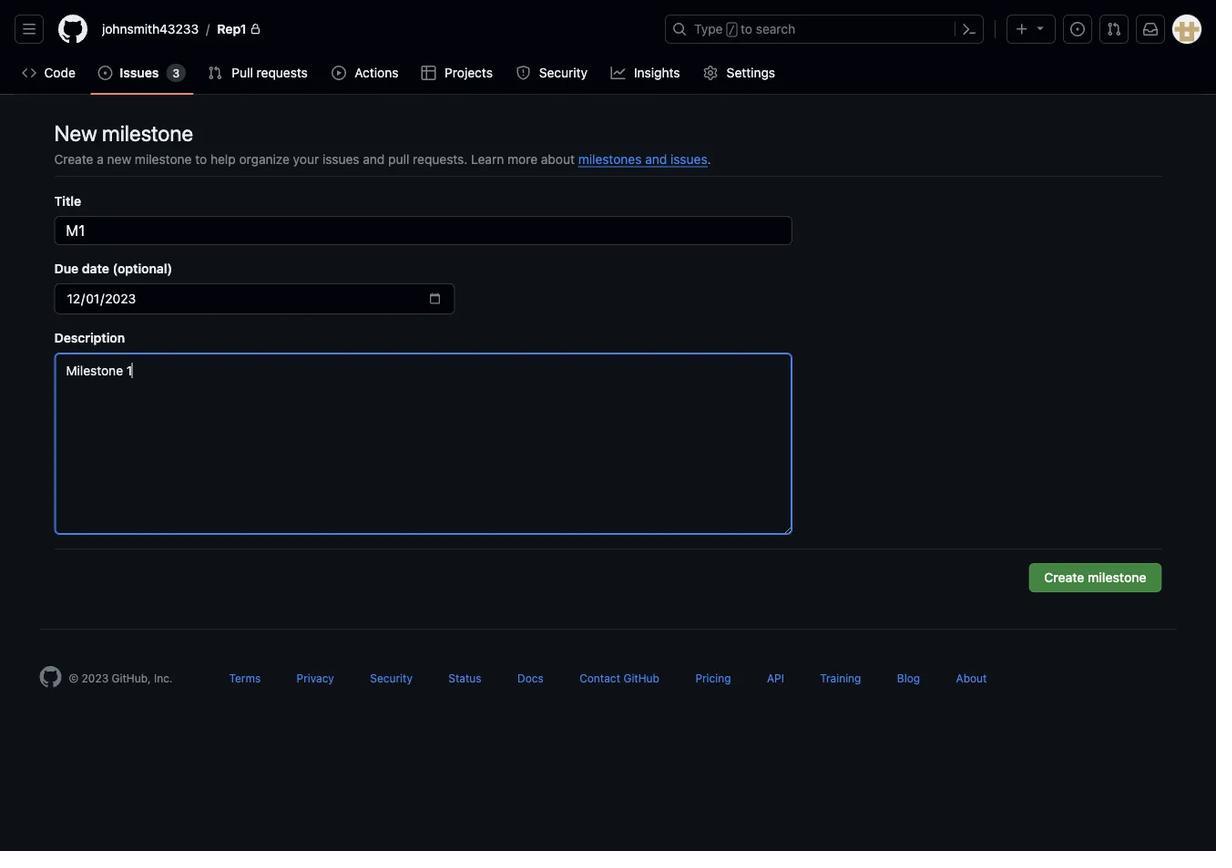 Task type: locate. For each thing, give the bounding box(es) containing it.
git pull request image
[[1107, 22, 1122, 36], [208, 66, 223, 80]]

security
[[539, 65, 588, 80], [370, 672, 413, 684]]

/ inside type / to search
[[729, 24, 735, 36]]

0 horizontal spatial /
[[206, 21, 210, 36]]

to left help
[[195, 151, 207, 166]]

(optional)
[[113, 261, 172, 276]]

and right milestones on the top of page
[[645, 151, 667, 166]]

git pull request image for leftmost issue opened image
[[208, 66, 223, 80]]

github
[[624, 672, 660, 684]]

2 vertical spatial milestone
[[1088, 570, 1147, 585]]

git pull request image left notifications icon
[[1107, 22, 1122, 36]]

issue opened image
[[1071, 22, 1086, 36], [98, 66, 112, 80]]

/ for johnsmith43233
[[206, 21, 210, 36]]

.
[[708, 151, 711, 166]]

to
[[741, 21, 753, 36], [195, 151, 207, 166]]

1 horizontal spatial issues
[[671, 151, 708, 166]]

more
[[508, 151, 538, 166]]

0 horizontal spatial issue opened image
[[98, 66, 112, 80]]

projects
[[445, 65, 493, 80]]

1 horizontal spatial and
[[645, 151, 667, 166]]

create
[[54, 151, 93, 166], [1045, 570, 1085, 585]]

insights link
[[604, 59, 689, 87]]

search
[[756, 21, 796, 36]]

johnsmith43233 link
[[95, 15, 206, 44]]

privacy link
[[297, 672, 334, 684]]

security right shield image
[[539, 65, 588, 80]]

Description text field
[[54, 353, 793, 535]]

git pull request image left pull
[[208, 66, 223, 80]]

code image
[[22, 66, 36, 80]]

1 horizontal spatial security
[[539, 65, 588, 80]]

1 horizontal spatial security link
[[509, 59, 597, 87]]

training link
[[821, 672, 862, 684]]

milestone
[[102, 120, 193, 146], [135, 151, 192, 166], [1088, 570, 1147, 585]]

rep1 link
[[210, 15, 269, 44]]

issue opened image right triangle down image
[[1071, 22, 1086, 36]]

© 2023 github, inc.
[[69, 672, 173, 684]]

/ inside the johnsmith43233 /
[[206, 21, 210, 36]]

1 horizontal spatial git pull request image
[[1107, 22, 1122, 36]]

docs
[[518, 672, 544, 684]]

pull
[[388, 151, 410, 166]]

requests
[[257, 65, 308, 80]]

to inside new milestone create a new milestone to help organize your issues and pull requests. learn more about milestones and issues .
[[195, 151, 207, 166]]

contact github
[[580, 672, 660, 684]]

1 vertical spatial to
[[195, 151, 207, 166]]

/ left rep1
[[206, 21, 210, 36]]

list containing johnsmith43233 /
[[95, 15, 654, 44]]

security link left graph image in the top right of the page
[[509, 59, 597, 87]]

0 horizontal spatial security link
[[370, 672, 413, 684]]

due date (optional)
[[54, 261, 172, 276]]

issues right your
[[323, 151, 360, 166]]

git pull request image inside pull requests link
[[208, 66, 223, 80]]

1 vertical spatial git pull request image
[[208, 66, 223, 80]]

1 horizontal spatial /
[[729, 24, 735, 36]]

0 vertical spatial issue opened image
[[1071, 22, 1086, 36]]

0 vertical spatial milestone
[[102, 120, 193, 146]]

0 horizontal spatial git pull request image
[[208, 66, 223, 80]]

0 vertical spatial create
[[54, 151, 93, 166]]

issues
[[323, 151, 360, 166], [671, 151, 708, 166]]

triangle down image
[[1034, 21, 1048, 35]]

create inside button
[[1045, 570, 1085, 585]]

1 vertical spatial milestone
[[135, 151, 192, 166]]

1 vertical spatial issue opened image
[[98, 66, 112, 80]]

and
[[363, 151, 385, 166], [645, 151, 667, 166]]

list
[[95, 15, 654, 44]]

security link
[[509, 59, 597, 87], [370, 672, 413, 684]]

0 horizontal spatial security
[[370, 672, 413, 684]]

0 vertical spatial security
[[539, 65, 588, 80]]

issue opened image left the issues
[[98, 66, 112, 80]]

issues right milestones on the top of page
[[671, 151, 708, 166]]

milestone inside button
[[1088, 570, 1147, 585]]

0 horizontal spatial to
[[195, 151, 207, 166]]

0 vertical spatial to
[[741, 21, 753, 36]]

Title text field
[[54, 216, 793, 245]]

code link
[[15, 59, 83, 87]]

description
[[54, 330, 125, 345]]

and left pull
[[363, 151, 385, 166]]

1 horizontal spatial create
[[1045, 570, 1085, 585]]

graph image
[[611, 66, 626, 80]]

new milestone create a new milestone to help organize your issues and pull requests. learn more about milestones and issues .
[[54, 120, 711, 166]]

blog link
[[898, 672, 921, 684]]

rep1
[[217, 21, 247, 36]]

1 horizontal spatial issue opened image
[[1071, 22, 1086, 36]]

Due date (optional) date field
[[54, 283, 455, 314]]

insights
[[634, 65, 680, 80]]

1 vertical spatial create
[[1045, 570, 1085, 585]]

3
[[173, 67, 180, 79]]

new
[[54, 120, 97, 146]]

organize
[[239, 151, 290, 166]]

gear image
[[704, 66, 718, 80]]

1 and from the left
[[363, 151, 385, 166]]

command palette image
[[962, 22, 977, 36]]

1 vertical spatial security
[[370, 672, 413, 684]]

0 vertical spatial git pull request image
[[1107, 22, 1122, 36]]

create milestone
[[1045, 570, 1147, 585]]

0 horizontal spatial and
[[363, 151, 385, 166]]

to left "search"
[[741, 21, 753, 36]]

your
[[293, 151, 319, 166]]

©
[[69, 672, 79, 684]]

/
[[206, 21, 210, 36], [729, 24, 735, 36]]

/ right type
[[729, 24, 735, 36]]

status
[[449, 672, 482, 684]]

2 issues from the left
[[671, 151, 708, 166]]

contact
[[580, 672, 621, 684]]

about
[[957, 672, 987, 684]]

github,
[[112, 672, 151, 684]]

footer
[[25, 629, 1192, 734]]

1 vertical spatial security link
[[370, 672, 413, 684]]

security link left status 'link'
[[370, 672, 413, 684]]

security left status 'link'
[[370, 672, 413, 684]]

0 horizontal spatial create
[[54, 151, 93, 166]]

0 horizontal spatial issues
[[323, 151, 360, 166]]

notifications image
[[1144, 22, 1158, 36]]



Task type: vqa. For each thing, say whether or not it's contained in the screenshot.
Pricing
yes



Task type: describe. For each thing, give the bounding box(es) containing it.
play image
[[332, 66, 346, 80]]

inc.
[[154, 672, 173, 684]]

pull
[[232, 65, 253, 80]]

a
[[97, 151, 104, 166]]

milestones
[[579, 151, 642, 166]]

terms
[[229, 672, 261, 684]]

date
[[82, 261, 109, 276]]

actions link
[[324, 59, 407, 87]]

pull requests link
[[201, 59, 317, 87]]

plus image
[[1015, 22, 1030, 36]]

blog
[[898, 672, 921, 684]]

security inside footer
[[370, 672, 413, 684]]

milestone for new
[[102, 120, 193, 146]]

table image
[[422, 66, 436, 80]]

issues
[[120, 65, 159, 80]]

training
[[821, 672, 862, 684]]

settings
[[727, 65, 776, 80]]

johnsmith43233
[[102, 21, 199, 36]]

api link
[[767, 672, 785, 684]]

create inside new milestone create a new milestone to help organize your issues and pull requests. learn more about milestones and issues .
[[54, 151, 93, 166]]

about
[[541, 151, 575, 166]]

pull requests
[[232, 65, 308, 80]]

pricing
[[696, 672, 731, 684]]

code
[[44, 65, 75, 80]]

1 issues from the left
[[323, 151, 360, 166]]

/ for type
[[729, 24, 735, 36]]

shield image
[[516, 66, 531, 80]]

new
[[107, 151, 131, 166]]

type / to search
[[695, 21, 796, 36]]

requests.
[[413, 151, 468, 166]]

footer containing © 2023 github, inc.
[[25, 629, 1192, 734]]

johnsmith43233 /
[[102, 21, 210, 36]]

help
[[211, 151, 236, 166]]

milestone for create
[[1088, 570, 1147, 585]]

learn
[[471, 151, 504, 166]]

actions
[[355, 65, 399, 80]]

about link
[[957, 672, 987, 684]]

pricing link
[[696, 672, 731, 684]]

status link
[[449, 672, 482, 684]]

0 vertical spatial security link
[[509, 59, 597, 87]]

privacy
[[297, 672, 334, 684]]

contact github link
[[580, 672, 660, 684]]

api
[[767, 672, 785, 684]]

create milestone button
[[1029, 563, 1163, 592]]

terms link
[[229, 672, 261, 684]]

homepage image
[[58, 15, 87, 44]]

homepage image
[[40, 666, 62, 688]]

2 and from the left
[[645, 151, 667, 166]]

projects link
[[414, 59, 502, 87]]

milestones and issues link
[[579, 151, 708, 166]]

settings link
[[697, 59, 784, 87]]

2023
[[82, 672, 109, 684]]

1 horizontal spatial to
[[741, 21, 753, 36]]

git pull request image for topmost issue opened image
[[1107, 22, 1122, 36]]

type
[[695, 21, 723, 36]]

title
[[54, 193, 81, 208]]

lock image
[[250, 24, 261, 35]]

due
[[54, 261, 79, 276]]

docs link
[[518, 672, 544, 684]]



